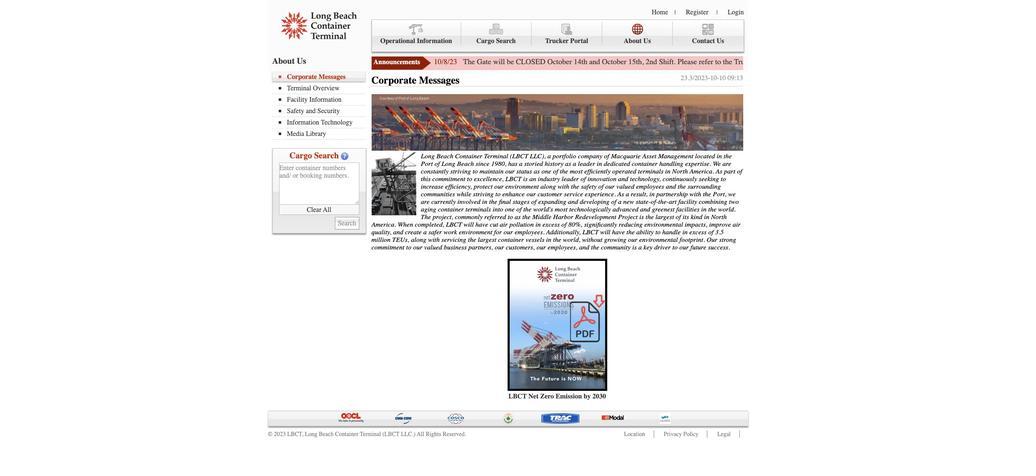 Task type: describe. For each thing, give the bounding box(es) containing it.
further
[[832, 57, 853, 66]]

surrounding
[[688, 183, 721, 190]]

3.5
[[715, 228, 724, 236]]

partners,
[[469, 244, 493, 251]]

0 horizontal spatial have
[[476, 221, 488, 228]]

impacts,
[[685, 221, 708, 228]]

while
[[457, 190, 471, 198]]

maintain
[[480, 168, 504, 175]]

23.3/2023-
[[681, 74, 710, 82]]

a left result,
[[626, 190, 629, 198]]

our right cut
[[504, 228, 513, 236]]

0 horizontal spatial north
[[672, 168, 688, 175]]

0 vertical spatial commitment
[[432, 175, 465, 183]]

1 vertical spatial most
[[555, 206, 568, 213]]

an
[[529, 175, 536, 183]]

project,
[[433, 213, 453, 221]]

the left safety
[[571, 183, 579, 190]]

1 vertical spatial (lbct
[[383, 431, 400, 438]]

and up harbor
[[568, 198, 578, 206]]

of right stages
[[531, 198, 537, 206]]

us for contact us link
[[717, 37, 724, 45]]

0 vertical spatial are
[[723, 160, 731, 168]]

we
[[728, 190, 736, 198]]

lbct down redevelopment
[[583, 228, 599, 236]]

0 vertical spatial most
[[570, 168, 583, 175]]

kind
[[691, 213, 703, 221]]

corporate messages link
[[279, 73, 365, 81]]

0 horizontal spatial one
[[505, 206, 515, 213]]

1 vertical spatial cargo
[[290, 151, 312, 161]]

Enter container numbers and/ or booking numbers.  text field
[[279, 163, 359, 205]]

significantly
[[584, 221, 617, 228]]

in up innovation
[[597, 160, 602, 168]]

1 vertical spatial about us
[[272, 56, 306, 66]]

1980,
[[491, 160, 506, 168]]

1 horizontal spatial along
[[541, 183, 556, 190]]

1 vertical spatial are
[[421, 198, 430, 206]]

1 october from the left
[[547, 57, 572, 66]]

stages
[[513, 198, 530, 206]]

and up the 'art'
[[666, 183, 676, 190]]

0 vertical spatial valued
[[616, 183, 634, 190]]

09:13
[[728, 74, 743, 82]]

of right safety
[[598, 183, 604, 190]]

storied
[[524, 160, 543, 168]]

to right refer at the top of page
[[715, 57, 721, 66]]

2 horizontal spatial will
[[600, 228, 610, 236]]

2 vertical spatial container
[[498, 236, 524, 244]]

work
[[444, 228, 457, 236]]

2 vertical spatial information
[[287, 119, 319, 126]]

1 vertical spatial largest
[[478, 236, 496, 244]]

0 horizontal spatial us
[[297, 56, 306, 66]]

1 horizontal spatial with
[[558, 183, 569, 190]]

to right seeking
[[721, 175, 726, 183]]

1 horizontal spatial will
[[493, 57, 505, 66]]

of-
[[651, 198, 658, 206]]

the up facility
[[678, 183, 686, 190]]

two
[[729, 198, 739, 206]]

1 horizontal spatial long
[[421, 152, 435, 160]]

of left new
[[611, 198, 617, 206]]

industry
[[538, 175, 560, 183]]

2 horizontal spatial long
[[442, 160, 455, 168]]

continuously
[[663, 175, 697, 183]]

world.
[[718, 206, 736, 213]]

1 horizontal spatial have
[[612, 228, 625, 236]]

1 vertical spatial all
[[417, 431, 424, 438]]

1 vertical spatial information
[[309, 96, 342, 103]]

in right located
[[717, 152, 722, 160]]

search inside 'link'
[[496, 37, 516, 45]]

2 | from the left
[[717, 9, 718, 16]]

0 vertical spatial container
[[632, 160, 658, 168]]

of left 3.5
[[708, 228, 714, 236]]

operated
[[612, 168, 636, 175]]

the left 'middle'
[[522, 213, 531, 221]]

to left maintain
[[473, 168, 478, 175]]

a left company
[[573, 160, 576, 168]]

media
[[287, 130, 304, 138]]

10/8/23
[[434, 57, 457, 66]]

long beach container terminal (lbct llc), a portfolio company of macquarie asset management located in the port of long beach since 1980, has a storied history as a leader in dedicated container handling expertise. we are constantly striving to maintain our status as one of the most efficiently operated terminals in north america. as part of this commitment to excellence, lbct is an industry leader of innovation and technology, continuously seeking to increase efficiency, protect our environment along with the safety of our valued employees and the surrounding communities while striving to enhance our customer service experience. as a result, in partnership with the port, we are currently involved in the final stages of expanding and developing of a new state-of-the-art facility combining two aging container terminals into one of the world's most technologically advanced and greenest facilities in the world. the project, commonly referred to as the middle harbor redevelopment project is the largest of its kind in north america. when completed, lbct will have cut air pollution in excess of 80%, significantly reducing environmental impacts, improve air quality, and create a safer work environment for our employees. additionally, lbct will have the ability to handle in excess of 3.5 million teus, along with servicing the largest container vessels in the world, without growing our environmental footprint. our strong commitment to our valued business partners, our customers, our employees, and the community is a key driver to our future success.
[[371, 152, 742, 251]]

has
[[508, 160, 518, 168]]

our down an
[[527, 190, 536, 198]]

expanding
[[538, 198, 566, 206]]

by
[[584, 393, 591, 400]]

to right driver
[[673, 244, 678, 251]]

policy
[[684, 431, 699, 438]]

our
[[707, 236, 718, 244]]

handling
[[659, 160, 684, 168]]

80%,
[[568, 221, 583, 228]]

to down create at left
[[406, 244, 411, 251]]

the-
[[658, 198, 669, 206]]

1 vertical spatial terminals
[[466, 206, 491, 213]]

operational
[[380, 37, 415, 45]]

state-
[[636, 198, 651, 206]]

referred
[[484, 213, 506, 221]]

1 horizontal spatial for
[[822, 57, 830, 66]]

corporate for corporate messages terminal overview facility information safety and security information technology media library
[[287, 73, 317, 81]]

handle
[[662, 228, 681, 236]]

0 vertical spatial environmental
[[644, 221, 683, 228]]

greenest
[[652, 206, 675, 213]]

when
[[398, 221, 413, 228]]

our down create at left
[[413, 244, 423, 251]]

harbor
[[553, 213, 574, 221]]

0 horizontal spatial america.
[[371, 221, 396, 228]]

0 vertical spatial is
[[523, 175, 528, 183]]

1 vertical spatial along
[[411, 236, 426, 244]]

business
[[444, 244, 467, 251]]

emission
[[556, 393, 582, 400]]

combining
[[699, 198, 727, 206]]

in up vessels
[[536, 221, 541, 228]]

0 horizontal spatial excess
[[543, 221, 560, 228]]

the left port,
[[703, 190, 711, 198]]

new
[[623, 198, 634, 206]]

and left create at left
[[393, 228, 403, 236]]

lbct up enhance
[[506, 175, 522, 183]]

in right handle
[[683, 228, 688, 236]]

to right into
[[508, 213, 513, 221]]

© 2023 lbct, long beach container terminal (lbct llc.) all rights reserved.
[[268, 431, 466, 438]]

a left safer
[[423, 228, 427, 236]]

the up ability
[[646, 213, 654, 221]]

the left world.
[[708, 206, 717, 213]]

reserved.
[[443, 431, 466, 438]]

the left world,
[[553, 236, 561, 244]]

a right has
[[519, 160, 523, 168]]

refer
[[699, 57, 713, 66]]

of right company
[[604, 152, 609, 160]]

0 horizontal spatial beach
[[319, 431, 334, 438]]

2 october from the left
[[602, 57, 627, 66]]

0 horizontal spatial with
[[428, 236, 440, 244]]

0 horizontal spatial as
[[515, 213, 521, 221]]

0 vertical spatial leader
[[578, 160, 595, 168]]

our down the efficiently
[[605, 183, 615, 190]]

10
[[719, 74, 726, 82]]

efficiently
[[584, 168, 611, 175]]

our down employees.
[[537, 244, 546, 251]]

of right port
[[435, 160, 440, 168]]

world,
[[563, 236, 581, 244]]

menu bar containing operational information
[[371, 19, 744, 52]]

0 horizontal spatial commitment
[[371, 244, 405, 251]]

privacy policy
[[664, 431, 699, 438]]

0 vertical spatial about
[[624, 37, 642, 45]]

final
[[499, 198, 511, 206]]

0 vertical spatial as
[[716, 168, 723, 175]]

the left ability
[[627, 228, 635, 236]]

trucker
[[545, 37, 569, 45]]

1 horizontal spatial about us
[[624, 37, 651, 45]]

2 horizontal spatial with
[[690, 190, 701, 198]]

a right llc),
[[548, 152, 551, 160]]

since
[[476, 160, 490, 168]]

library
[[306, 130, 326, 138]]

employees.
[[515, 228, 545, 236]]

terminal inside the long beach container terminal (lbct llc), a portfolio company of macquarie asset management located in the port of long beach since 1980, has a storied history as a leader in dedicated container handling expertise. we are constantly striving to maintain our status as one of the most efficiently operated terminals in north america. as part of this commitment to excellence, lbct is an industry leader of innovation and technology, continuously seeking to increase efficiency, protect our environment along with the safety of our valued employees and the surrounding communities while striving to enhance our customer service experience. as a result, in partnership with the port, we are currently involved in the final stages of expanding and developing of a new state-of-the-art facility combining two aging container terminals into one of the world's most technologically advanced and greenest facilities in the world. the project, commonly referred to as the middle harbor redevelopment project is the largest of its kind in north america. when completed, lbct will have cut air pollution in excess of 80%, significantly reducing environmental impacts, improve air quality, and create a safer work environment for our employees. additionally, lbct will have the ability to handle in excess of 3.5 million teus, along with servicing the largest container vessels in the world, without growing our environmental footprint. our strong commitment to our valued business partners, our customers, our employees, and the community is a key driver to our future success.
[[484, 152, 508, 160]]

port
[[421, 160, 433, 168]]

lbct left the net at the right bottom
[[509, 393, 527, 400]]

the left week.
[[902, 57, 911, 66]]

0 horizontal spatial cargo search
[[290, 151, 339, 161]]

world's
[[533, 206, 553, 213]]

2 horizontal spatial for
[[891, 57, 900, 66]]

art
[[669, 198, 677, 206]]

the right the servicing
[[468, 236, 476, 244]]

corporate for corporate messages
[[371, 74, 417, 86]]

its
[[683, 213, 689, 221]]

in down management
[[665, 168, 671, 175]]

login
[[728, 8, 744, 16]]

operational information
[[380, 37, 452, 45]]

0 horizontal spatial long
[[305, 431, 317, 438]]

0 vertical spatial america.
[[690, 168, 714, 175]]

page
[[805, 57, 820, 66]]

in right vessels
[[546, 236, 551, 244]]

currently
[[431, 198, 456, 206]]

1 horizontal spatial one
[[542, 168, 551, 175]]

2 horizontal spatial beach
[[457, 160, 474, 168]]

facility information link
[[279, 96, 365, 103]]

experience.
[[585, 190, 616, 198]]

location
[[624, 431, 645, 438]]

0 vertical spatial terminals
[[638, 168, 664, 175]]

the left final
[[489, 198, 497, 206]]

and right 14th on the right top
[[589, 57, 600, 66]]

2023
[[274, 431, 286, 438]]

the left world's
[[523, 206, 532, 213]]

privacy policy link
[[664, 431, 699, 438]]

0 vertical spatial the
[[463, 57, 475, 66]]

involved
[[458, 198, 480, 206]]

our left future
[[679, 244, 689, 251]]

to up into
[[495, 190, 501, 198]]

project
[[618, 213, 638, 221]]

communities
[[421, 190, 455, 198]]

1 vertical spatial environment
[[459, 228, 492, 236]]

lbct up the servicing
[[446, 221, 462, 228]]

terminal inside corporate messages terminal overview facility information safety and security information technology media library
[[287, 84, 311, 92]]

of left its
[[676, 213, 681, 221]]

legal
[[717, 431, 731, 438]]

facility
[[287, 96, 308, 103]]



Task type: locate. For each thing, give the bounding box(es) containing it.
terminal left llc.)
[[360, 431, 381, 438]]

information up '10/8/23'
[[417, 37, 452, 45]]

0 horizontal spatial environment
[[459, 228, 492, 236]]

(lbct up status
[[510, 152, 528, 160]]

web
[[791, 57, 803, 66]]

messages up overview
[[319, 73, 346, 81]]

will
[[493, 57, 505, 66], [464, 221, 474, 228], [600, 228, 610, 236]]

most
[[570, 168, 583, 175], [555, 206, 568, 213]]

part
[[724, 168, 735, 175]]

seeking
[[699, 175, 719, 183]]

october down 'trucker'
[[547, 57, 572, 66]]

container
[[632, 160, 658, 168], [438, 206, 464, 213], [498, 236, 524, 244]]

improve
[[709, 221, 731, 228]]

commonly
[[455, 213, 483, 221]]

about up "15th,"
[[624, 37, 642, 45]]

1 vertical spatial is
[[639, 213, 644, 221]]

1 horizontal spatial north
[[711, 213, 727, 221]]

one right an
[[542, 168, 551, 175]]

1 | from the left
[[675, 9, 676, 16]]

1 horizontal spatial beach
[[436, 152, 453, 160]]

are
[[723, 160, 731, 168], [421, 198, 430, 206]]

employees
[[636, 183, 664, 190]]

is left key at the right bottom of page
[[632, 244, 637, 251]]

net
[[529, 393, 539, 400]]

with down completed,
[[428, 236, 440, 244]]

cargo search down library
[[290, 151, 339, 161]]

of left 80%, at right top
[[561, 221, 567, 228]]

october left "15th,"
[[602, 57, 627, 66]]

us up corporate messages link
[[297, 56, 306, 66]]

terminal
[[287, 84, 311, 92], [484, 152, 508, 160], [360, 431, 381, 438]]

register
[[686, 8, 709, 16]]

the down portfolio
[[560, 168, 568, 175]]

1 horizontal spatial october
[[602, 57, 627, 66]]

advanced
[[613, 206, 639, 213]]

1 horizontal spatial corporate
[[371, 74, 417, 86]]

asset
[[642, 152, 657, 160]]

a left key at the right bottom of page
[[639, 244, 642, 251]]

in right result,
[[650, 190, 655, 198]]

trucker portal link
[[532, 22, 602, 46]]

all
[[323, 206, 331, 214], [417, 431, 424, 438]]

technology,
[[630, 175, 661, 183]]

search
[[496, 37, 516, 45], [314, 151, 339, 161]]

future
[[691, 244, 706, 251]]

1 air from the left
[[500, 221, 508, 228]]

1 horizontal spatial menu bar
[[371, 19, 744, 52]]

our right partners,
[[495, 244, 504, 251]]

14th
[[574, 57, 587, 66]]

container inside the long beach container terminal (lbct llc), a portfolio company of macquarie asset management located in the port of long beach since 1980, has a storied history as a leader in dedicated container handling expertise. we are constantly striving to maintain our status as one of the most efficiently operated terminals in north america. as part of this commitment to excellence, lbct is an industry leader of innovation and technology, continuously seeking to increase efficiency, protect our environment along with the safety of our valued employees and the surrounding communities while striving to enhance our customer service experience. as a result, in partnership with the port, we are currently involved in the final stages of expanding and developing of a new state-of-the-art facility combining two aging container terminals into one of the world's most technologically advanced and greenest facilities in the world. the project, commonly referred to as the middle harbor redevelopment project is the largest of its kind in north america. when completed, lbct will have cut air pollution in excess of 80%, significantly reducing environmental impacts, improve air quality, and create a safer work environment for our employees. additionally, lbct will have the ability to handle in excess of 3.5 million teus, along with servicing the largest container vessels in the world, without growing our environmental footprint. our strong commitment to our valued business partners, our customers, our employees, and the community is a key driver to our future success.
[[455, 152, 482, 160]]

1 vertical spatial cargo search
[[290, 151, 339, 161]]

0 vertical spatial (lbct
[[510, 152, 528, 160]]

along
[[541, 183, 556, 190], [411, 236, 426, 244]]

valued down operated
[[616, 183, 634, 190]]

one
[[542, 168, 551, 175], [505, 206, 515, 213]]

america. up surrounding
[[690, 168, 714, 175]]

1 horizontal spatial the
[[463, 57, 475, 66]]

2030
[[593, 393, 606, 400]]

the inside the long beach container terminal (lbct llc), a portfolio company of macquarie asset management located in the port of long beach since 1980, has a storied history as a leader in dedicated container handling expertise. we are constantly striving to maintain our status as one of the most efficiently operated terminals in north america. as part of this commitment to excellence, lbct is an industry leader of innovation and technology, continuously seeking to increase efficiency, protect our environment along with the safety of our valued employees and the surrounding communities while striving to enhance our customer service experience. as a result, in partnership with the port, we are currently involved in the final stages of expanding and developing of a new state-of-the-art facility combining two aging container terminals into one of the world's most technologically advanced and greenest facilities in the world. the project, commonly referred to as the middle harbor redevelopment project is the largest of its kind in north america. when completed, lbct will have cut air pollution in excess of 80%, significantly reducing environmental impacts, improve air quality, and create a safer work environment for our employees. additionally, lbct will have the ability to handle in excess of 3.5 million teus, along with servicing the largest container vessels in the world, without growing our environmental footprint. our strong commitment to our valued business partners, our customers, our employees, and the community is a key driver to our future success.
[[421, 213, 431, 221]]

0 horizontal spatial container
[[438, 206, 464, 213]]

will down redevelopment
[[600, 228, 610, 236]]

commitment down "quality,"
[[371, 244, 405, 251]]

10/8/23 the gate will be closed october 14th and october 15th, 2nd shift. please refer to the truck gate hours web page for further gate details for the week.
[[434, 57, 931, 66]]

safety
[[581, 183, 597, 190]]

developing
[[580, 198, 610, 206]]

with up expanding at the right
[[558, 183, 569, 190]]

0 vertical spatial environment
[[505, 183, 539, 190]]

customers,
[[506, 244, 535, 251]]

None submit
[[335, 217, 359, 230]]

safety
[[287, 107, 304, 115]]

along right the teus,
[[411, 236, 426, 244]]

for inside the long beach container terminal (lbct llc), a portfolio company of macquarie asset management located in the port of long beach since 1980, has a storied history as a leader in dedicated container handling expertise. we are constantly striving to maintain our status as one of the most efficiently operated terminals in north america. as part of this commitment to excellence, lbct is an industry leader of innovation and technology, continuously seeking to increase efficiency, protect our environment along with the safety of our valued employees and the surrounding communities while striving to enhance our customer service experience. as a result, in partnership with the port, we are currently involved in the final stages of expanding and developing of a new state-of-the-art facility combining two aging container terminals into one of the world's most technologically advanced and greenest facilities in the world. the project, commonly referred to as the middle harbor redevelopment project is the largest of its kind in north america. when completed, lbct will have cut air pollution in excess of 80%, significantly reducing environmental impacts, improve air quality, and create a safer work environment for our employees. additionally, lbct will have the ability to handle in excess of 3.5 million teus, along with servicing the largest container vessels in the world, without growing our environmental footprint. our strong commitment to our valued business partners, our customers, our employees, and the community is a key driver to our future success.
[[494, 228, 502, 236]]

1 horizontal spatial striving
[[473, 190, 494, 198]]

environment up partners,
[[459, 228, 492, 236]]

home link
[[652, 8, 668, 16]]

0 horizontal spatial about
[[272, 56, 295, 66]]

and
[[589, 57, 600, 66], [306, 107, 316, 115], [618, 175, 628, 183], [666, 183, 676, 190], [568, 198, 578, 206], [640, 206, 650, 213], [393, 228, 403, 236], [579, 244, 589, 251]]

and down dedicated
[[618, 175, 628, 183]]

1 horizontal spatial messages
[[419, 74, 460, 86]]

to
[[715, 57, 721, 66], [473, 168, 478, 175], [467, 175, 472, 183], [721, 175, 726, 183], [495, 190, 501, 198], [508, 213, 513, 221], [656, 228, 661, 236], [406, 244, 411, 251], [673, 244, 678, 251]]

privacy
[[664, 431, 682, 438]]

clear all button
[[279, 205, 359, 215]]

1 horizontal spatial commitment
[[432, 175, 465, 183]]

in right facilities
[[701, 206, 707, 213]]

details
[[869, 57, 889, 66]]

©
[[268, 431, 272, 438]]

1 vertical spatial striving
[[473, 190, 494, 198]]

1 horizontal spatial all
[[417, 431, 424, 438]]

to right ability
[[656, 228, 661, 236]]

corporate messages
[[371, 74, 460, 86]]

2 horizontal spatial terminal
[[484, 152, 508, 160]]

1 vertical spatial search
[[314, 151, 339, 161]]

of down portfolio
[[553, 168, 558, 175]]

1 horizontal spatial terminal
[[360, 431, 381, 438]]

0 horizontal spatial are
[[421, 198, 430, 206]]

us for about us link
[[644, 37, 651, 45]]

and inside corporate messages terminal overview facility information safety and security information technology media library
[[306, 107, 316, 115]]

expertise.
[[685, 160, 711, 168]]

is
[[523, 175, 528, 183], [639, 213, 644, 221], [632, 244, 637, 251]]

2 horizontal spatial us
[[717, 37, 724, 45]]

to left protect
[[467, 175, 472, 183]]

beach right lbct,
[[319, 431, 334, 438]]

1 horizontal spatial cargo
[[476, 37, 494, 45]]

1 vertical spatial environmental
[[639, 236, 678, 244]]

in down protect
[[482, 198, 487, 206]]

0 vertical spatial cargo search
[[476, 37, 516, 45]]

1 horizontal spatial as
[[534, 168, 540, 175]]

1 horizontal spatial about
[[624, 37, 642, 45]]

excess down world's
[[543, 221, 560, 228]]

beach left since
[[457, 160, 474, 168]]

and left of-
[[640, 206, 650, 213]]

2 gate from the left
[[754, 57, 768, 66]]

0 vertical spatial terminal
[[287, 84, 311, 92]]

is left an
[[523, 175, 528, 183]]

0 horizontal spatial most
[[555, 206, 568, 213]]

excess
[[543, 221, 560, 228], [689, 228, 707, 236]]

container up technology,
[[632, 160, 658, 168]]

information down overview
[[309, 96, 342, 103]]

1 horizontal spatial container
[[498, 236, 524, 244]]

the left project,
[[421, 213, 431, 221]]

0 vertical spatial largest
[[656, 213, 674, 221]]

of up pollution
[[516, 206, 522, 213]]

million
[[371, 236, 391, 244]]

all inside button
[[323, 206, 331, 214]]

1 horizontal spatial america.
[[690, 168, 714, 175]]

will right work
[[464, 221, 474, 228]]

success.
[[708, 244, 730, 251]]

truck
[[734, 57, 752, 66]]

llc),
[[530, 152, 546, 160]]

0 horizontal spatial largest
[[478, 236, 496, 244]]

0 horizontal spatial container
[[335, 431, 358, 438]]

without
[[582, 236, 603, 244]]

0 horizontal spatial is
[[523, 175, 528, 183]]

this
[[421, 175, 431, 183]]

1 horizontal spatial air
[[733, 221, 741, 228]]

0 vertical spatial information
[[417, 37, 452, 45]]

home
[[652, 8, 668, 16]]

corporate messages terminal overview facility information safety and security information technology media library
[[287, 73, 353, 138]]

footprint.
[[680, 236, 705, 244]]

the
[[463, 57, 475, 66], [421, 213, 431, 221]]

commitment up communities
[[432, 175, 465, 183]]

vessels
[[526, 236, 544, 244]]

|
[[675, 9, 676, 16], [717, 9, 718, 16]]

air right cut
[[500, 221, 508, 228]]

redevelopment
[[575, 213, 616, 221]]

valued
[[616, 183, 634, 190], [424, 244, 442, 251]]

clear all
[[307, 206, 331, 214]]

2 horizontal spatial as
[[565, 160, 571, 168]]

0 horizontal spatial search
[[314, 151, 339, 161]]

0 vertical spatial about us
[[624, 37, 651, 45]]

cargo search inside 'link'
[[476, 37, 516, 45]]

quality,
[[371, 228, 392, 236]]

have left cut
[[476, 221, 488, 228]]

0 horizontal spatial as
[[618, 190, 624, 198]]

1 gate from the left
[[477, 57, 491, 66]]

technology
[[321, 119, 353, 126]]

of right "part"
[[737, 168, 742, 175]]

commitment
[[432, 175, 465, 183], [371, 244, 405, 251]]

0 horizontal spatial the
[[421, 213, 431, 221]]

0 vertical spatial cargo
[[476, 37, 494, 45]]

1 horizontal spatial us
[[644, 37, 651, 45]]

search down media library link
[[314, 151, 339, 161]]

media library link
[[279, 130, 365, 138]]

leader up service
[[562, 175, 579, 183]]

cargo
[[476, 37, 494, 45], [290, 151, 312, 161]]

1 horizontal spatial excess
[[689, 228, 707, 236]]

as
[[716, 168, 723, 175], [618, 190, 624, 198]]

servicing
[[442, 236, 466, 244]]

1 horizontal spatial largest
[[656, 213, 674, 221]]

the right '10/8/23'
[[463, 57, 475, 66]]

23.3/2023-10-10 09:13
[[681, 74, 743, 82]]

(lbct inside the long beach container terminal (lbct llc), a portfolio company of macquarie asset management located in the port of long beach since 1980, has a storied history as a leader in dedicated container handling expertise. we are constantly striving to maintain our status as one of the most efficiently operated terminals in north america. as part of this commitment to excellence, lbct is an industry leader of innovation and technology, continuously seeking to increase efficiency, protect our environment along with the safety of our valued employees and the surrounding communities while striving to enhance our customer service experience. as a result, in partnership with the port, we are currently involved in the final stages of expanding and developing of a new state-of-the-art facility combining two aging container terminals into one of the world's most technologically advanced and greenest facilities in the world. the project, commonly referred to as the middle harbor redevelopment project is the largest of its kind in north america. when completed, lbct will have cut air pollution in excess of 80%, significantly reducing environmental impacts, improve air quality, and create a safer work environment for our employees. additionally, lbct will have the ability to handle in excess of 3.5 million teus, along with servicing the largest container vessels in the world, without growing our environmental footprint. our strong commitment to our valued business partners, our customers, our employees, and the community is a key driver to our future success.
[[510, 152, 528, 160]]

beach up constantly
[[436, 152, 453, 160]]

safer
[[428, 228, 442, 236]]

terminal up facility
[[287, 84, 311, 92]]

0 horizontal spatial for
[[494, 228, 502, 236]]

0 horizontal spatial terminal
[[287, 84, 311, 92]]

the right 'we'
[[724, 152, 732, 160]]

largest down cut
[[478, 236, 496, 244]]

will left be
[[493, 57, 505, 66]]

our down reducing
[[628, 236, 638, 244]]

0 vertical spatial north
[[672, 168, 688, 175]]

messages inside corporate messages terminal overview facility information safety and security information technology media library
[[319, 73, 346, 81]]

innovation
[[588, 175, 617, 183]]

and right employees,
[[579, 244, 589, 251]]

0 vertical spatial striving
[[450, 168, 471, 175]]

result,
[[631, 190, 648, 198]]

closed
[[516, 57, 546, 66]]

the left truck
[[723, 57, 732, 66]]

1 vertical spatial as
[[618, 190, 624, 198]]

menu bar containing corporate messages
[[272, 72, 369, 140]]

of up service
[[581, 175, 586, 183]]

0 horizontal spatial will
[[464, 221, 474, 228]]

messages for corporate messages
[[419, 74, 460, 86]]

our left status
[[505, 168, 515, 175]]

cargo search link
[[461, 22, 532, 46]]

environment up stages
[[505, 183, 539, 190]]

container down pollution
[[498, 236, 524, 244]]

0 vertical spatial menu bar
[[371, 19, 744, 52]]

1 horizontal spatial terminals
[[638, 168, 664, 175]]

as down stages
[[515, 213, 521, 221]]

long right port
[[442, 160, 455, 168]]

technologically
[[569, 206, 611, 213]]

0 horizontal spatial corporate
[[287, 73, 317, 81]]

0 horizontal spatial valued
[[424, 244, 442, 251]]

1 horizontal spatial as
[[716, 168, 723, 175]]

lbct,
[[287, 431, 303, 438]]

the left "community"
[[591, 244, 599, 251]]

1 horizontal spatial (lbct
[[510, 152, 528, 160]]

status
[[516, 168, 532, 175]]

2 horizontal spatial container
[[632, 160, 658, 168]]

menu bar
[[371, 19, 744, 52], [272, 72, 369, 140]]

along up expanding at the right
[[541, 183, 556, 190]]

0 horizontal spatial cargo
[[290, 151, 312, 161]]

one right into
[[505, 206, 515, 213]]

cargo inside 'link'
[[476, 37, 494, 45]]

1 vertical spatial america.
[[371, 221, 396, 228]]

2 vertical spatial terminal
[[360, 431, 381, 438]]

2 air from the left
[[733, 221, 741, 228]]

1 horizontal spatial valued
[[616, 183, 634, 190]]

messages down '10/8/23'
[[419, 74, 460, 86]]

us right contact
[[717, 37, 724, 45]]

15th,
[[629, 57, 644, 66]]

in right kind
[[704, 213, 709, 221]]

shift.
[[659, 57, 676, 66]]

1 vertical spatial terminal
[[484, 152, 508, 160]]

all right llc.)
[[417, 431, 424, 438]]

messages for corporate messages terminal overview facility information safety and security information technology media library
[[319, 73, 346, 81]]

0 horizontal spatial striving
[[450, 168, 471, 175]]

largest down the-
[[656, 213, 674, 221]]

0 horizontal spatial all
[[323, 206, 331, 214]]

1 vertical spatial valued
[[424, 244, 442, 251]]

dedicated
[[604, 160, 630, 168]]

key
[[644, 244, 653, 251]]

0 horizontal spatial air
[[500, 221, 508, 228]]

about us up corporate messages link
[[272, 56, 306, 66]]

are down increase
[[421, 198, 430, 206]]

1 vertical spatial leader
[[562, 175, 579, 183]]

1 vertical spatial container
[[335, 431, 358, 438]]

driver
[[654, 244, 671, 251]]

a left new
[[618, 198, 622, 206]]

our right protect
[[494, 183, 504, 190]]

(lbct left llc.)
[[383, 431, 400, 438]]

corporate inside corporate messages terminal overview facility information safety and security information technology media library
[[287, 73, 317, 81]]

1 horizontal spatial is
[[632, 244, 637, 251]]

reducing
[[619, 221, 643, 228]]

terminal overview link
[[279, 84, 365, 92]]

have up "community"
[[612, 228, 625, 236]]



Task type: vqa. For each thing, say whether or not it's contained in the screenshot.
the bottommost THE LIBRARY
no



